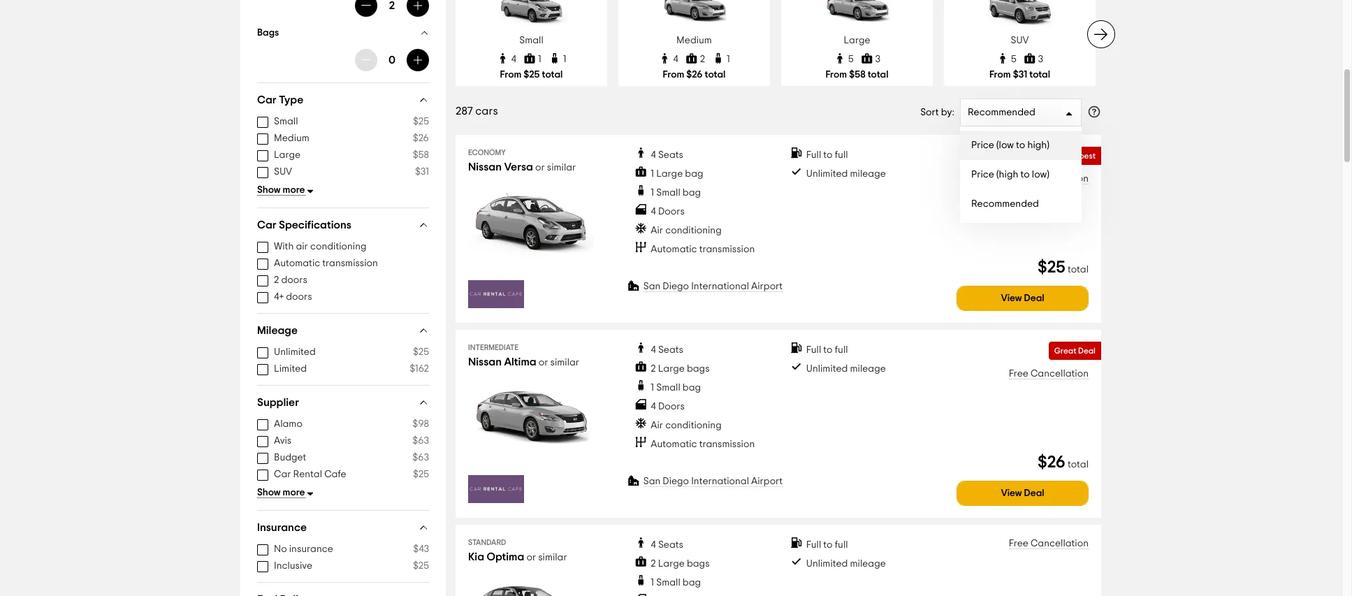 Task type: vqa. For each thing, say whether or not it's contained in the screenshot.
1st 2 large bags from the bottom of the page
yes



Task type: describe. For each thing, give the bounding box(es) containing it.
price for price (high to low)
[[972, 170, 995, 179]]

full to full for $26
[[806, 345, 848, 355]]

high)
[[1028, 140, 1050, 150]]

air conditioning for $25
[[651, 226, 722, 235]]

free cancellation for $25
[[1009, 174, 1089, 184]]

car type
[[257, 94, 304, 106]]

standard
[[468, 539, 506, 546]]

to for kia optima
[[824, 540, 833, 550]]

$26 total
[[1038, 454, 1089, 471]]

$25 for inclusive
[[413, 561, 429, 571]]

similar inside standard kia optima or similar
[[538, 553, 567, 562]]

car rental cafe
[[274, 470, 346, 480]]

287 cars
[[456, 105, 498, 116]]

3 full from the top
[[806, 540, 821, 550]]

view deal for $26
[[1001, 488, 1045, 498]]

optima
[[487, 551, 524, 562]]

1 horizontal spatial $31
[[1013, 70, 1028, 79]]

4 doors for $25
[[651, 207, 685, 216]]

specifications
[[279, 219, 352, 231]]

large for kia optima
[[658, 559, 685, 569]]

1 horizontal spatial $58
[[849, 70, 866, 79]]

free for $25
[[1009, 174, 1029, 184]]

bags for altima
[[687, 364, 710, 374]]

from $25 total
[[500, 70, 563, 79]]

5 for $58
[[849, 54, 854, 64]]

from $26 total
[[663, 70, 726, 79]]

$25 for unlimited
[[413, 347, 429, 357]]

type
[[279, 94, 304, 106]]

insurance
[[257, 522, 307, 533]]

economy
[[468, 149, 506, 156]]

view for $25
[[1001, 293, 1022, 303]]

1 vertical spatial $58
[[413, 150, 429, 160]]

from for from $58 total
[[826, 70, 847, 79]]

3 free from the top
[[1009, 539, 1029, 548]]

low)
[[1032, 170, 1050, 179]]

bag for versa
[[683, 188, 701, 198]]

total for from $25 total
[[542, 70, 563, 79]]

total inside $26 total
[[1068, 460, 1089, 469]]

small for kia optima
[[657, 578, 681, 588]]

full for $25
[[835, 150, 848, 160]]

san for $25
[[644, 281, 661, 291]]

with air conditioning automatic transmission 2 doors 4+ doors
[[274, 242, 378, 302]]

$25 for car rental cafe
[[413, 470, 429, 480]]

conditioning inside the with air conditioning automatic transmission 2 doors 4+ doors
[[310, 242, 367, 252]]

sort by:
[[921, 107, 955, 117]]

3 seats from the top
[[658, 540, 684, 550]]

conditioning for $26
[[666, 421, 722, 430]]

standard kia optima or similar
[[468, 539, 567, 562]]

3 free cancellation from the top
[[1009, 539, 1089, 548]]

4 doors for $26
[[651, 402, 685, 411]]

3 cancellation from the top
[[1031, 539, 1089, 548]]

3 1 small bag from the top
[[651, 578, 701, 588]]

nissan for $26
[[468, 356, 502, 367]]

to for nissan versa
[[824, 150, 833, 160]]

$98
[[413, 419, 429, 429]]

full for $25
[[806, 150, 821, 160]]

intermediate nissan altima or similar
[[468, 344, 580, 367]]

similar for $26
[[551, 358, 580, 367]]

car type image for small
[[497, 0, 567, 30]]

doors for $26
[[658, 402, 685, 411]]

add bag image
[[412, 55, 424, 66]]

kia
[[468, 551, 484, 562]]

versa
[[504, 161, 533, 172]]

san diego international airport for $26
[[644, 476, 783, 486]]

car specifications
[[257, 219, 352, 231]]

$63 for avis
[[413, 436, 429, 446]]

cafe
[[324, 470, 346, 480]]

2 large bags for nissan altima
[[651, 364, 710, 374]]

automatic transmission for $25
[[651, 244, 755, 254]]

3 for from $58 total
[[876, 54, 881, 64]]

car type image for medium
[[659, 0, 729, 30]]

supplier
[[257, 397, 299, 408]]

price (high to low)
[[972, 170, 1050, 179]]

full to full for $25
[[806, 150, 848, 160]]

inclusive
[[274, 561, 312, 571]]

287
[[456, 105, 473, 116]]

small for nissan altima
[[657, 383, 681, 393]]

transmission for $26
[[699, 439, 755, 449]]

seats for $25
[[658, 150, 684, 160]]

view deal button for $26
[[957, 481, 1089, 506]]

international for $25
[[691, 281, 749, 291]]

avis
[[274, 436, 292, 446]]

transmission for $25
[[699, 244, 755, 254]]

0
[[389, 55, 396, 66]]

subtract bag image
[[361, 55, 372, 66]]

more for supplier
[[283, 488, 305, 498]]

bags
[[257, 28, 279, 38]]

view for $26
[[1001, 488, 1022, 498]]

economy nissan versa or similar
[[468, 149, 576, 172]]

from $31 total
[[990, 70, 1051, 79]]

doors for $25
[[658, 207, 685, 216]]

3 full to full from the top
[[806, 540, 848, 550]]

$162
[[410, 364, 429, 374]]

4 seats for $25
[[651, 150, 684, 160]]

no
[[274, 545, 287, 554]]

(high
[[997, 170, 1019, 179]]

great
[[1055, 346, 1077, 355]]

air for $25
[[651, 226, 663, 235]]

with
[[274, 242, 294, 252]]

rental
[[293, 470, 322, 480]]

from $58 total
[[826, 70, 889, 79]]

insurance
[[289, 545, 333, 554]]

automatic for $25
[[651, 244, 697, 254]]

1 vertical spatial doors
[[286, 292, 312, 302]]

1 large bag
[[651, 169, 704, 179]]

deal for $25
[[1024, 293, 1045, 303]]

air
[[296, 242, 308, 252]]

1 vertical spatial medium
[[274, 134, 310, 143]]

or inside standard kia optima or similar
[[527, 553, 536, 562]]



Task type: locate. For each thing, give the bounding box(es) containing it.
seats for $26
[[658, 345, 684, 355]]

1 vertical spatial recommended
[[972, 199, 1039, 209]]

0 vertical spatial free cancellation
[[1009, 174, 1089, 184]]

2 vertical spatial deal
[[1024, 488, 1045, 498]]

1 vertical spatial 1 small bag
[[651, 383, 701, 393]]

1 san from the top
[[644, 281, 661, 291]]

or inside economy nissan versa or similar
[[535, 163, 545, 172]]

4 seats for $26
[[651, 345, 684, 355]]

1 vertical spatial suv
[[274, 167, 292, 177]]

1 full to full from the top
[[806, 150, 848, 160]]

2 vertical spatial seats
[[658, 540, 684, 550]]

or inside intermediate nissan altima or similar
[[539, 358, 548, 367]]

1 horizontal spatial $26
[[687, 70, 703, 79]]

similar for $25
[[547, 163, 576, 172]]

1 cancellation from the top
[[1031, 174, 1089, 184]]

price
[[972, 140, 995, 150], [972, 170, 995, 179]]

air for $26
[[651, 421, 663, 430]]

5 up from $58 total
[[849, 54, 854, 64]]

car for car type
[[257, 94, 277, 106]]

0 vertical spatial cancellation
[[1031, 174, 1089, 184]]

cheapest
[[1058, 151, 1096, 160]]

view deal button down $26 total at the right bottom of the page
[[957, 481, 1089, 506]]

1 vertical spatial 4 seats
[[651, 345, 684, 355]]

1 vertical spatial bags
[[687, 559, 710, 569]]

2 air conditioning from the top
[[651, 421, 722, 430]]

medium down type
[[274, 134, 310, 143]]

2 diego from the top
[[663, 476, 689, 486]]

2 view deal from the top
[[1001, 488, 1045, 498]]

$26
[[687, 70, 703, 79], [413, 134, 429, 143], [1038, 454, 1066, 471]]

3 full from the top
[[835, 540, 848, 550]]

similar inside intermediate nissan altima or similar
[[551, 358, 580, 367]]

unlimited mileage for $26
[[806, 364, 886, 374]]

similar inside economy nissan versa or similar
[[547, 163, 576, 172]]

mileage
[[850, 169, 886, 179], [850, 364, 886, 374], [850, 559, 886, 569]]

1 view from the top
[[1001, 293, 1022, 303]]

medium up 'from $26 total'
[[677, 35, 712, 45]]

5 up 'from $31 total'
[[1011, 54, 1017, 64]]

3 unlimited mileage from the top
[[806, 559, 886, 569]]

1 horizontal spatial 3
[[1039, 54, 1044, 64]]

0 vertical spatial view deal
[[1001, 293, 1045, 303]]

car type image for large
[[822, 0, 892, 30]]

1 vertical spatial airport
[[751, 476, 783, 486]]

no insurance
[[274, 545, 333, 554]]

from for from $31 total
[[990, 70, 1011, 79]]

2 4 doors from the top
[[651, 402, 685, 411]]

1 5 from the left
[[849, 54, 854, 64]]

unlimited mileage
[[806, 169, 886, 179], [806, 364, 886, 374], [806, 559, 886, 569]]

car left type
[[257, 94, 277, 106]]

large for nissan altima
[[658, 364, 685, 374]]

automatic transmission
[[651, 244, 755, 254], [651, 439, 755, 449]]

more down rental
[[283, 488, 305, 498]]

2 bags from the top
[[687, 559, 710, 569]]

$25 total
[[1038, 259, 1089, 276]]

or
[[535, 163, 545, 172], [539, 358, 548, 367], [527, 553, 536, 562]]

2 seats from the top
[[658, 345, 684, 355]]

2 nissan from the top
[[468, 356, 502, 367]]

unlimited for kia optima
[[806, 559, 848, 569]]

1 view deal from the top
[[1001, 293, 1045, 303]]

1 vertical spatial transmission
[[322, 259, 378, 268]]

1 vertical spatial price
[[972, 170, 995, 179]]

from for from $26 total
[[663, 70, 685, 79]]

similar right versa
[[547, 163, 576, 172]]

2 vertical spatial full to full
[[806, 540, 848, 550]]

0 vertical spatial suv
[[1011, 35, 1029, 45]]

0 vertical spatial view deal button
[[957, 286, 1089, 311]]

0 vertical spatial full
[[806, 150, 821, 160]]

0 vertical spatial free
[[1009, 174, 1029, 184]]

2 vertical spatial cancellation
[[1031, 539, 1089, 548]]

2 view deal button from the top
[[957, 481, 1089, 506]]

1 automatic transmission from the top
[[651, 244, 755, 254]]

show up car specifications
[[257, 185, 281, 195]]

1 show more from the top
[[257, 185, 305, 195]]

2 full from the top
[[835, 345, 848, 355]]

intermediate
[[468, 344, 519, 351]]

2 horizontal spatial $26
[[1038, 454, 1066, 471]]

2 3 from the left
[[1039, 54, 1044, 64]]

conditioning
[[666, 226, 722, 235], [310, 242, 367, 252], [666, 421, 722, 430]]

or for $26
[[539, 358, 548, 367]]

doors
[[658, 207, 685, 216], [658, 402, 685, 411]]

2 from from the left
[[663, 70, 685, 79]]

or right altima
[[539, 358, 548, 367]]

$63 for budget
[[413, 453, 429, 463]]

airport
[[751, 281, 783, 291], [751, 476, 783, 486]]

more for car type
[[283, 185, 305, 195]]

2 1 small bag from the top
[[651, 383, 701, 393]]

0 vertical spatial similar
[[547, 163, 576, 172]]

1 unlimited mileage from the top
[[806, 169, 886, 179]]

2 vertical spatial full
[[806, 540, 821, 550]]

transmission inside the with air conditioning automatic transmission 2 doors 4+ doors
[[322, 259, 378, 268]]

1 vertical spatial air
[[651, 421, 663, 430]]

alamo
[[274, 419, 303, 429]]

0 vertical spatial automatic transmission
[[651, 244, 755, 254]]

deal for $26
[[1024, 488, 1045, 498]]

diego for $26
[[663, 476, 689, 486]]

car
[[257, 94, 277, 106], [257, 219, 277, 231], [274, 470, 291, 480]]

0 vertical spatial transmission
[[699, 244, 755, 254]]

0 vertical spatial full
[[835, 150, 848, 160]]

1
[[538, 54, 542, 64], [563, 54, 567, 64], [727, 54, 730, 64], [651, 169, 654, 179], [651, 188, 654, 198], [651, 383, 654, 393], [651, 578, 654, 588]]

2 view from the top
[[1001, 488, 1022, 498]]

deal right great
[[1079, 346, 1096, 355]]

1 small bag for $25
[[651, 188, 701, 198]]

1 vertical spatial car
[[257, 219, 277, 231]]

2 more from the top
[[283, 488, 305, 498]]

4
[[511, 54, 517, 64], [673, 54, 678, 64], [651, 150, 656, 160], [651, 207, 656, 216], [651, 345, 656, 355], [651, 402, 656, 411], [651, 540, 656, 550]]

suv up car specifications
[[274, 167, 292, 177]]

1 air from the top
[[651, 226, 663, 235]]

car down budget
[[274, 470, 291, 480]]

cancellation for $26
[[1031, 369, 1089, 379]]

free for $26
[[1009, 369, 1029, 379]]

conditioning for $25
[[666, 226, 722, 235]]

1 diego from the top
[[663, 281, 689, 291]]

1 small bag for $26
[[651, 383, 701, 393]]

doors up 4+
[[281, 275, 307, 285]]

2 automatic transmission from the top
[[651, 439, 755, 449]]

bag for altima
[[683, 383, 701, 393]]

2 4 seats from the top
[[651, 345, 684, 355]]

2 vertical spatial similar
[[538, 553, 567, 562]]

1 vertical spatial $63
[[413, 453, 429, 463]]

view deal for $25
[[1001, 293, 1045, 303]]

2 large bags for kia optima
[[651, 559, 710, 569]]

1 1 small bag from the top
[[651, 188, 701, 198]]

price left (high
[[972, 170, 995, 179]]

san
[[644, 281, 661, 291], [644, 476, 661, 486]]

1 bags from the top
[[687, 364, 710, 374]]

transmission
[[699, 244, 755, 254], [322, 259, 378, 268], [699, 439, 755, 449]]

2 full from the top
[[806, 345, 821, 355]]

0 vertical spatial diego
[[663, 281, 689, 291]]

1 vertical spatial san
[[644, 476, 661, 486]]

or for $25
[[535, 163, 545, 172]]

3 up 'from $31 total'
[[1039, 54, 1044, 64]]

2 unlimited mileage from the top
[[806, 364, 886, 374]]

3 up from $58 total
[[876, 54, 881, 64]]

total for from $58 total
[[868, 70, 889, 79]]

nissan for $25
[[468, 161, 502, 172]]

0 vertical spatial 4 doors
[[651, 207, 685, 216]]

2 airport from the top
[[751, 476, 783, 486]]

view deal button
[[957, 286, 1089, 311], [957, 481, 1089, 506]]

5 for $31
[[1011, 54, 1017, 64]]

similar right optima on the left of the page
[[538, 553, 567, 562]]

small
[[520, 35, 544, 45], [274, 117, 298, 127], [657, 188, 681, 198], [657, 383, 681, 393], [657, 578, 681, 588]]

1 vertical spatial doors
[[658, 402, 685, 411]]

1 horizontal spatial medium
[[677, 35, 712, 45]]

2 vertical spatial 1 small bag
[[651, 578, 701, 588]]

total for from $31 total
[[1030, 70, 1051, 79]]

0 vertical spatial more
[[283, 185, 305, 195]]

3
[[876, 54, 881, 64], [1039, 54, 1044, 64]]

3 4 seats from the top
[[651, 540, 684, 550]]

show
[[257, 185, 281, 195], [257, 488, 281, 498]]

2 full to full from the top
[[806, 345, 848, 355]]

by:
[[941, 107, 955, 117]]

or right versa
[[535, 163, 545, 172]]

1 vertical spatial automatic
[[274, 259, 320, 268]]

san for $26
[[644, 476, 661, 486]]

1 vertical spatial full
[[835, 345, 848, 355]]

(low
[[997, 140, 1014, 150]]

0 vertical spatial nissan
[[468, 161, 502, 172]]

cancellation
[[1031, 174, 1089, 184], [1031, 369, 1089, 379], [1031, 539, 1089, 548]]

0 vertical spatial price
[[972, 140, 995, 150]]

view deal
[[1001, 293, 1045, 303], [1001, 488, 1045, 498]]

3 mileage from the top
[[850, 559, 886, 569]]

2 international from the top
[[691, 476, 749, 486]]

1 doors from the top
[[658, 207, 685, 216]]

free cancellation
[[1009, 174, 1089, 184], [1009, 369, 1089, 379], [1009, 539, 1089, 548]]

1 3 from the left
[[876, 54, 881, 64]]

1 show from the top
[[257, 185, 281, 195]]

full
[[835, 150, 848, 160], [835, 345, 848, 355], [835, 540, 848, 550]]

unlimited
[[806, 169, 848, 179], [274, 347, 316, 357], [806, 364, 848, 374], [806, 559, 848, 569]]

deal
[[1024, 293, 1045, 303], [1079, 346, 1096, 355], [1024, 488, 1045, 498]]

1 vertical spatial international
[[691, 476, 749, 486]]

international for $26
[[691, 476, 749, 486]]

0 vertical spatial san
[[644, 281, 661, 291]]

0 horizontal spatial 3
[[876, 54, 881, 64]]

view deal down $25 total
[[1001, 293, 1045, 303]]

show up insurance
[[257, 488, 281, 498]]

show more up car specifications
[[257, 185, 305, 195]]

car for car rental cafe
[[274, 470, 291, 480]]

cars
[[475, 105, 498, 116]]

2 large bags
[[651, 364, 710, 374], [651, 559, 710, 569]]

unlimited for nissan altima
[[806, 364, 848, 374]]

bags for optima
[[687, 559, 710, 569]]

0 vertical spatial 2 large bags
[[651, 364, 710, 374]]

car up the with
[[257, 219, 277, 231]]

0 vertical spatial $26
[[687, 70, 703, 79]]

$26 for $26
[[413, 134, 429, 143]]

nissan
[[468, 161, 502, 172], [468, 356, 502, 367]]

1 full from the top
[[806, 150, 821, 160]]

medium
[[677, 35, 712, 45], [274, 134, 310, 143]]

4 from from the left
[[990, 70, 1011, 79]]

1 vertical spatial conditioning
[[310, 242, 367, 252]]

airport for $25
[[751, 281, 783, 291]]

show more down rental
[[257, 488, 305, 498]]

1 horizontal spatial 5
[[1011, 54, 1017, 64]]

0 vertical spatial doors
[[281, 275, 307, 285]]

2 vertical spatial 4 seats
[[651, 540, 684, 550]]

air
[[651, 226, 663, 235], [651, 421, 663, 430]]

car type image for suv
[[985, 0, 1055, 30]]

2 2 large bags from the top
[[651, 559, 710, 569]]

1 vertical spatial 2 large bags
[[651, 559, 710, 569]]

2 air from the top
[[651, 421, 663, 430]]

2 vertical spatial conditioning
[[666, 421, 722, 430]]

sort
[[921, 107, 939, 117]]

1 air conditioning from the top
[[651, 226, 722, 235]]

unlimited mileage for $25
[[806, 169, 886, 179]]

1 car type image from the left
[[497, 0, 567, 30]]

1 vertical spatial show more
[[257, 488, 305, 498]]

automatic transmission for $26
[[651, 439, 755, 449]]

cancellation for $25
[[1031, 174, 1089, 184]]

international
[[691, 281, 749, 291], [691, 476, 749, 486]]

nissan inside intermediate nissan altima or similar
[[468, 356, 502, 367]]

from
[[500, 70, 522, 79], [663, 70, 685, 79], [826, 70, 847, 79], [990, 70, 1011, 79]]

total
[[542, 70, 563, 79], [705, 70, 726, 79], [868, 70, 889, 79], [1030, 70, 1051, 79], [1068, 265, 1089, 274], [1068, 460, 1089, 469]]

to for nissan altima
[[824, 345, 833, 355]]

1 4 doors from the top
[[651, 207, 685, 216]]

$25
[[524, 70, 540, 79], [413, 117, 429, 127], [1038, 259, 1066, 276], [413, 347, 429, 357], [413, 470, 429, 480], [413, 561, 429, 571]]

automatic for $26
[[651, 439, 697, 449]]

0 vertical spatial $63
[[413, 436, 429, 446]]

mileage for $25
[[850, 169, 886, 179]]

or right optima on the left of the page
[[527, 553, 536, 562]]

1 vertical spatial $26
[[413, 134, 429, 143]]

0 vertical spatial 4 seats
[[651, 150, 684, 160]]

next image
[[1093, 26, 1110, 43]]

2 $63 from the top
[[413, 453, 429, 463]]

2 free from the top
[[1009, 369, 1029, 379]]

2 vertical spatial or
[[527, 553, 536, 562]]

1 vertical spatial more
[[283, 488, 305, 498]]

san diego international airport
[[644, 281, 783, 291], [644, 476, 783, 486]]

2 vertical spatial car
[[274, 470, 291, 480]]

0 horizontal spatial medium
[[274, 134, 310, 143]]

free cancellation for $26
[[1009, 369, 1089, 379]]

more
[[283, 185, 305, 195], [283, 488, 305, 498]]

4+
[[274, 292, 284, 302]]

small for nissan versa
[[657, 188, 681, 198]]

0 vertical spatial 1 small bag
[[651, 188, 701, 198]]

0 horizontal spatial 5
[[849, 54, 854, 64]]

show more for car type
[[257, 185, 305, 195]]

1 vertical spatial unlimited mileage
[[806, 364, 886, 374]]

1 vertical spatial full to full
[[806, 345, 848, 355]]

$63
[[413, 436, 429, 446], [413, 453, 429, 463]]

0 vertical spatial $58
[[849, 70, 866, 79]]

2 car type image from the left
[[659, 0, 729, 30]]

2 price from the top
[[972, 170, 995, 179]]

2 free cancellation from the top
[[1009, 369, 1089, 379]]

4 seats
[[651, 150, 684, 160], [651, 345, 684, 355], [651, 540, 684, 550]]

price left the (low
[[972, 140, 995, 150]]

1 view deal button from the top
[[957, 286, 1089, 311]]

deal down $26 total at the right bottom of the page
[[1024, 488, 1045, 498]]

mileage for $26
[[850, 364, 886, 374]]

0 vertical spatial or
[[535, 163, 545, 172]]

$25 for small
[[413, 117, 429, 127]]

1 vertical spatial show
[[257, 488, 281, 498]]

1 airport from the top
[[751, 281, 783, 291]]

automatic
[[651, 244, 697, 254], [274, 259, 320, 268], [651, 439, 697, 449]]

budget
[[274, 453, 306, 463]]

3 car type image from the left
[[822, 0, 892, 30]]

0 vertical spatial view
[[1001, 293, 1022, 303]]

2 vertical spatial full
[[835, 540, 848, 550]]

2 doors from the top
[[658, 402, 685, 411]]

1 vertical spatial $31
[[415, 167, 429, 177]]

0 vertical spatial full to full
[[806, 150, 848, 160]]

suv
[[1011, 35, 1029, 45], [274, 167, 292, 177]]

recommended down (high
[[972, 199, 1039, 209]]

5
[[849, 54, 854, 64], [1011, 54, 1017, 64]]

large
[[844, 35, 871, 45], [274, 150, 301, 160], [657, 169, 683, 179], [658, 364, 685, 374], [658, 559, 685, 569]]

1 4 seats from the top
[[651, 150, 684, 160]]

1 vertical spatial free
[[1009, 369, 1029, 379]]

full to full
[[806, 150, 848, 160], [806, 345, 848, 355], [806, 540, 848, 550]]

bag
[[685, 169, 704, 179], [683, 188, 701, 198], [683, 383, 701, 393], [683, 578, 701, 588]]

2 vertical spatial free cancellation
[[1009, 539, 1089, 548]]

large for nissan versa
[[657, 169, 683, 179]]

1 free cancellation from the top
[[1009, 174, 1089, 184]]

3 for from $31 total
[[1039, 54, 1044, 64]]

car for car specifications
[[257, 219, 277, 231]]

1 vertical spatial view deal button
[[957, 481, 1089, 506]]

price for price (low to high)
[[972, 140, 995, 150]]

0 vertical spatial show
[[257, 185, 281, 195]]

nissan inside economy nissan versa or similar
[[468, 161, 502, 172]]

add passenger image
[[412, 0, 424, 11]]

1 free from the top
[[1009, 174, 1029, 184]]

car type image
[[497, 0, 567, 30], [659, 0, 729, 30], [822, 0, 892, 30], [985, 0, 1055, 30]]

suv up 'from $31 total'
[[1011, 35, 1029, 45]]

1 vertical spatial seats
[[658, 345, 684, 355]]

1 vertical spatial automatic transmission
[[651, 439, 755, 449]]

show for car type
[[257, 185, 281, 195]]

car type image up 'from $31 total'
[[985, 0, 1055, 30]]

car type image up 'from $26 total'
[[659, 0, 729, 30]]

view deal button for $25
[[957, 286, 1089, 311]]

0 vertical spatial airport
[[751, 281, 783, 291]]

3 from from the left
[[826, 70, 847, 79]]

doors right 4+
[[286, 292, 312, 302]]

nissan down economy
[[468, 161, 502, 172]]

1 full from the top
[[835, 150, 848, 160]]

0 vertical spatial conditioning
[[666, 226, 722, 235]]

mileage
[[257, 325, 298, 336]]

2 san from the top
[[644, 476, 661, 486]]

automatic inside the with air conditioning automatic transmission 2 doors 4+ doors
[[274, 259, 320, 268]]

1 mileage from the top
[[850, 169, 886, 179]]

recommended up the (low
[[968, 107, 1036, 117]]

1 nissan from the top
[[468, 161, 502, 172]]

nissan down intermediate
[[468, 356, 502, 367]]

diego
[[663, 281, 689, 291], [663, 476, 689, 486]]

0 vertical spatial $31
[[1013, 70, 1028, 79]]

1 international from the top
[[691, 281, 749, 291]]

0 vertical spatial car
[[257, 94, 277, 106]]

1 2 large bags from the top
[[651, 364, 710, 374]]

2 show from the top
[[257, 488, 281, 498]]

0 vertical spatial doors
[[658, 207, 685, 216]]

1 horizontal spatial suv
[[1011, 35, 1029, 45]]

0 vertical spatial recommended
[[968, 107, 1036, 117]]

4 car type image from the left
[[985, 0, 1055, 30]]

1 vertical spatial or
[[539, 358, 548, 367]]

great deal
[[1055, 346, 1096, 355]]

san diego international airport for $25
[[644, 281, 783, 291]]

$43
[[413, 545, 429, 554]]

1 vertical spatial cancellation
[[1031, 369, 1089, 379]]

0 vertical spatial automatic
[[651, 244, 697, 254]]

full for $26
[[835, 345, 848, 355]]

total for from $26 total
[[705, 70, 726, 79]]

1 vertical spatial san diego international airport
[[644, 476, 783, 486]]

0 vertical spatial seats
[[658, 150, 684, 160]]

1 more from the top
[[283, 185, 305, 195]]

total inside $25 total
[[1068, 265, 1089, 274]]

1 $63 from the top
[[413, 436, 429, 446]]

limited
[[274, 364, 307, 374]]

1 vertical spatial deal
[[1079, 346, 1096, 355]]

show for supplier
[[257, 488, 281, 498]]

view deal button down $25 total
[[957, 286, 1089, 311]]

car type image up from $58 total
[[822, 0, 892, 30]]

2 vertical spatial unlimited mileage
[[806, 559, 886, 569]]

2 cancellation from the top
[[1031, 369, 1089, 379]]

2
[[389, 0, 395, 11], [700, 54, 705, 64], [274, 275, 279, 285], [651, 364, 656, 374], [651, 559, 656, 569]]

similar right altima
[[551, 358, 580, 367]]

1 price from the top
[[972, 140, 995, 150]]

0 vertical spatial mileage
[[850, 169, 886, 179]]

full for $26
[[806, 345, 821, 355]]

view deal down $26 total at the right bottom of the page
[[1001, 488, 1045, 498]]

2 show more from the top
[[257, 488, 305, 498]]

price (low to high)
[[972, 140, 1050, 150]]

car type image up from $25 total
[[497, 0, 567, 30]]

1 seats from the top
[[658, 150, 684, 160]]

deal down $25 total
[[1024, 293, 1045, 303]]

1 small bag
[[651, 188, 701, 198], [651, 383, 701, 393], [651, 578, 701, 588]]

from for from $25 total
[[500, 70, 522, 79]]

0 vertical spatial show more
[[257, 185, 305, 195]]

subtract passenger image
[[361, 0, 372, 11]]

2 vertical spatial automatic
[[651, 439, 697, 449]]

similar
[[547, 163, 576, 172], [551, 358, 580, 367], [538, 553, 567, 562]]

1 vertical spatial nissan
[[468, 356, 502, 367]]

show more for supplier
[[257, 488, 305, 498]]

seats
[[658, 150, 684, 160], [658, 345, 684, 355], [658, 540, 684, 550]]

altima
[[504, 356, 537, 367]]

2 san diego international airport from the top
[[644, 476, 783, 486]]

1 from from the left
[[500, 70, 522, 79]]

previous image
[[447, 26, 464, 43]]

4 doors
[[651, 207, 685, 216], [651, 402, 685, 411]]

airport for $26
[[751, 476, 783, 486]]

free
[[1009, 174, 1029, 184], [1009, 369, 1029, 379], [1009, 539, 1029, 548]]

0 vertical spatial air
[[651, 226, 663, 235]]

$58
[[849, 70, 866, 79], [413, 150, 429, 160]]

diego for $25
[[663, 281, 689, 291]]

1 san diego international airport from the top
[[644, 281, 783, 291]]

more up car specifications
[[283, 185, 305, 195]]

2 5 from the left
[[1011, 54, 1017, 64]]

show more
[[257, 185, 305, 195], [257, 488, 305, 498]]

2 mileage from the top
[[850, 364, 886, 374]]

bag for optima
[[683, 578, 701, 588]]

2 inside the with air conditioning automatic transmission 2 doors 4+ doors
[[274, 275, 279, 285]]



